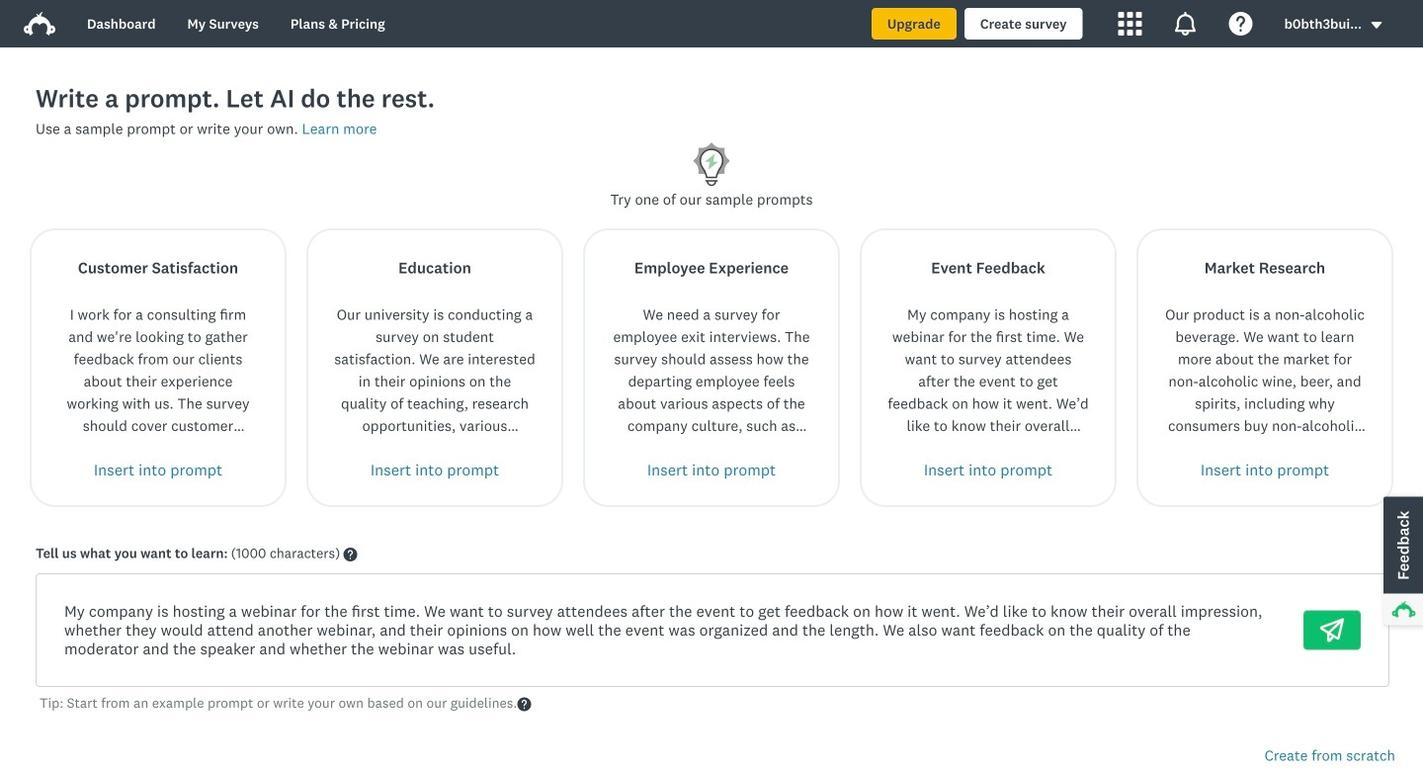 Task type: describe. For each thing, give the bounding box(es) containing it.
notification center icon image
[[1174, 12, 1198, 36]]

2 brand logo image from the top
[[24, 12, 55, 36]]

light bulb with lightning bolt inside showing a new idea image
[[688, 140, 736, 188]]

hover for help content image
[[517, 698, 531, 711]]

help icon image
[[1230, 12, 1253, 36]]



Task type: vqa. For each thing, say whether or not it's contained in the screenshot.
first Brand logo
yes



Task type: locate. For each thing, give the bounding box(es) containing it.
None text field
[[48, 586, 1281, 674]]

airplane icon that submits your build survey with ai prompt image
[[1321, 619, 1345, 642], [1321, 619, 1345, 642]]

dropdown arrow icon image
[[1371, 18, 1384, 32], [1372, 22, 1383, 29]]

1 brand logo image from the top
[[24, 8, 55, 40]]

products icon image
[[1119, 12, 1143, 36], [1119, 12, 1143, 36]]

brand logo image
[[24, 8, 55, 40], [24, 12, 55, 36]]

hover for help content image
[[344, 548, 357, 562]]



